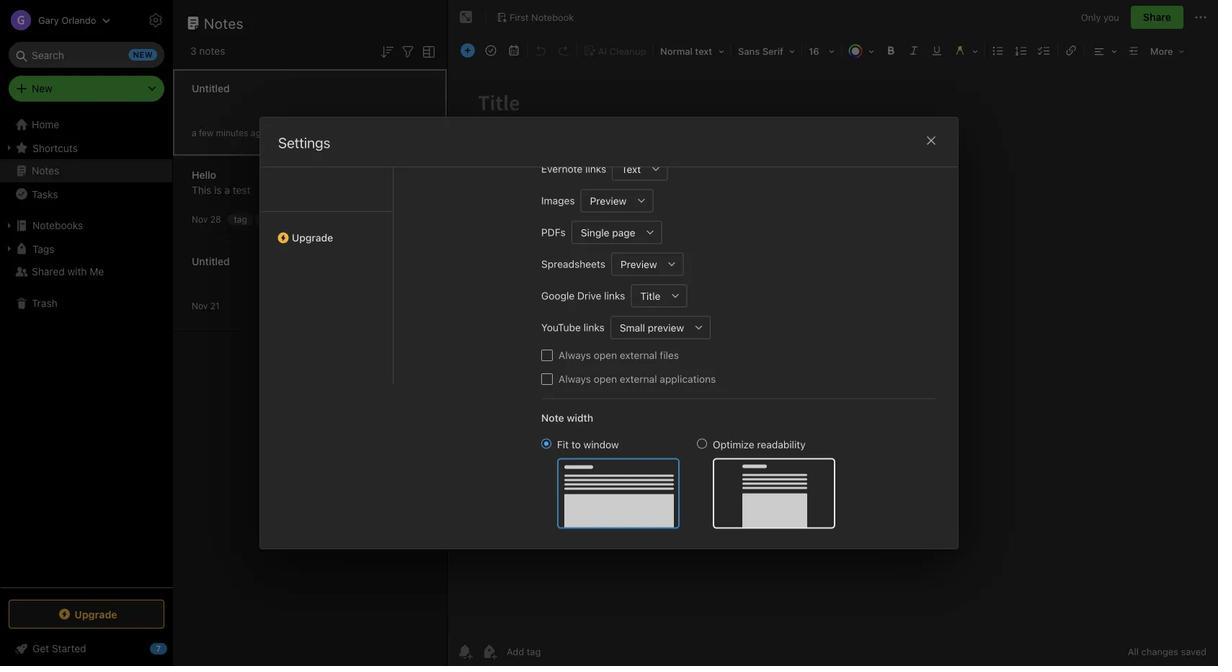 Task type: locate. For each thing, give the bounding box(es) containing it.
text
[[622, 163, 641, 175]]

0 vertical spatial preview button
[[581, 189, 630, 212]]

readability
[[757, 438, 806, 450]]

evernote
[[541, 163, 583, 174]]

nov
[[192, 214, 208, 225], [192, 301, 208, 311]]

preview up title button
[[621, 258, 657, 270]]

1 vertical spatial nov
[[192, 301, 208, 311]]

0 horizontal spatial notes
[[32, 165, 59, 177]]

tab list
[[412, 16, 530, 383]]

links right drive
[[604, 289, 625, 301]]

2 nov from the top
[[192, 301, 208, 311]]

preview inside choose default view option for spreadsheets field
[[621, 258, 657, 270]]

links
[[585, 163, 606, 174], [604, 289, 625, 301], [584, 321, 605, 333]]

minutes
[[216, 128, 248, 138]]

nov for nov 21
[[192, 301, 208, 311]]

2 open from the top
[[594, 373, 617, 385]]

always
[[559, 349, 591, 361], [559, 373, 591, 385]]

numbered list image
[[1011, 40, 1032, 61]]

bold image
[[881, 40, 901, 61]]

0 horizontal spatial upgrade button
[[9, 600, 164, 629]]

tree
[[0, 113, 173, 587]]

text button
[[612, 157, 645, 180]]

0 vertical spatial open
[[594, 349, 617, 361]]

1 horizontal spatial upgrade
[[292, 231, 333, 243]]

1 vertical spatial always
[[559, 373, 591, 385]]

indent image
[[1124, 40, 1144, 61]]

images
[[541, 194, 575, 206]]

1 external from the top
[[620, 349, 657, 361]]

a right the is
[[224, 184, 230, 196]]

highlight image
[[949, 40, 983, 61]]

preview button
[[581, 189, 630, 212], [611, 252, 661, 275]]

preview button up title button
[[611, 252, 661, 275]]

insert image
[[457, 40, 479, 61]]

Fit to window radio
[[541, 438, 551, 448]]

0 vertical spatial untitled
[[192, 83, 230, 94]]

1 always from the top
[[559, 349, 591, 361]]

notes up notes
[[204, 14, 244, 31]]

me
[[90, 266, 104, 278]]

0 vertical spatial links
[[585, 163, 606, 174]]

0 vertical spatial upgrade button
[[260, 211, 393, 249]]

preview
[[590, 194, 627, 206], [621, 258, 657, 270]]

Choose default view option for Images field
[[581, 189, 653, 212]]

tree containing home
[[0, 113, 173, 587]]

home link
[[0, 113, 173, 136]]

notes
[[204, 14, 244, 31], [32, 165, 59, 177]]

external down always open external files
[[620, 373, 657, 385]]

untitled
[[192, 83, 230, 94], [192, 256, 230, 267]]

2 external from the top
[[620, 373, 657, 385]]

0 horizontal spatial test
[[233, 184, 250, 196]]

1 horizontal spatial notes
[[204, 14, 244, 31]]

0 horizontal spatial upgrade
[[74, 608, 117, 620]]

fit to window
[[557, 438, 619, 450]]

external
[[620, 349, 657, 361], [620, 373, 657, 385]]

upgrade button
[[260, 211, 393, 249], [9, 600, 164, 629]]

1 vertical spatial preview button
[[611, 252, 661, 275]]

notes link
[[0, 159, 172, 182]]

1 nov from the top
[[192, 214, 208, 225]]

expand note image
[[458, 9, 475, 26]]

bulleted list image
[[988, 40, 1009, 61]]

2 untitled from the top
[[192, 256, 230, 267]]

open down always open external files
[[594, 373, 617, 385]]

saved
[[1181, 646, 1207, 657]]

new
[[32, 83, 52, 94]]

preview up single page
[[590, 194, 627, 206]]

1 horizontal spatial test
[[260, 214, 276, 224]]

note width
[[541, 412, 593, 424]]

notes inside tree
[[32, 165, 59, 177]]

optimize readability
[[713, 438, 806, 450]]

option group
[[541, 437, 836, 528]]

0 vertical spatial nov
[[192, 214, 208, 225]]

untitled down notes
[[192, 83, 230, 94]]

few
[[199, 128, 214, 138]]

youtube
[[541, 321, 581, 333]]

Always open external files checkbox
[[541, 349, 553, 361]]

nov left 21
[[192, 301, 208, 311]]

first notebook button
[[492, 7, 579, 27]]

1 vertical spatial preview
[[621, 258, 657, 270]]

2 always from the top
[[559, 373, 591, 385]]

nov 28
[[192, 214, 221, 225]]

1 open from the top
[[594, 349, 617, 361]]

notes
[[199, 45, 225, 57]]

font family image
[[733, 40, 800, 61]]

title button
[[631, 284, 664, 307]]

1 untitled from the top
[[192, 83, 230, 94]]

1 vertical spatial external
[[620, 373, 657, 385]]

task image
[[481, 40, 501, 61]]

open for always open external files
[[594, 349, 617, 361]]

changes
[[1142, 646, 1179, 657]]

external up always open external applications
[[620, 349, 657, 361]]

0 vertical spatial external
[[620, 349, 657, 361]]

open
[[594, 349, 617, 361], [594, 373, 617, 385]]

Choose default view option for YouTube links field
[[610, 316, 711, 339]]

2 vertical spatial links
[[584, 321, 605, 333]]

share
[[1143, 11, 1171, 23]]

drive
[[577, 289, 602, 301]]

italic image
[[904, 40, 924, 61]]

1 vertical spatial untitled
[[192, 256, 230, 267]]

shared
[[32, 266, 65, 278]]

applications
[[660, 373, 716, 385]]

0 vertical spatial upgrade
[[292, 231, 333, 243]]

test right the is
[[233, 184, 250, 196]]

trash
[[32, 297, 57, 309]]

with
[[67, 266, 87, 278]]

preview button up single page button
[[581, 189, 630, 212]]

None search field
[[19, 42, 154, 68]]

test
[[233, 184, 250, 196], [260, 214, 276, 224]]

notebook
[[531, 12, 574, 22]]

links left text button
[[585, 163, 606, 174]]

google
[[541, 289, 575, 301]]

0 vertical spatial always
[[559, 349, 591, 361]]

preview inside field
[[590, 194, 627, 206]]

0 vertical spatial preview
[[590, 194, 627, 206]]

ago
[[251, 128, 266, 138]]

always right always open external applications checkbox
[[559, 373, 591, 385]]

underline image
[[927, 40, 947, 61]]

tag
[[234, 214, 247, 224]]

nov left 28
[[192, 214, 208, 225]]

trash link
[[0, 292, 172, 315]]

Choose default view option for PDFs field
[[572, 221, 662, 244]]

hello
[[192, 169, 216, 181]]

all changes saved
[[1128, 646, 1207, 657]]

only you
[[1081, 12, 1119, 23]]

font size image
[[804, 40, 840, 61]]

open up always open external applications
[[594, 349, 617, 361]]

heading level image
[[655, 40, 730, 61]]

note window element
[[448, 0, 1218, 666]]

small preview button
[[610, 316, 688, 339]]

notes up tasks
[[32, 165, 59, 177]]

shared with me link
[[0, 260, 172, 283]]

first notebook
[[510, 12, 574, 22]]

always for always open external files
[[559, 349, 591, 361]]

preview for images
[[590, 194, 627, 206]]

always right 'always open external files' option
[[559, 349, 591, 361]]

a left few
[[192, 128, 197, 138]]

upgrade
[[292, 231, 333, 243], [74, 608, 117, 620]]

1 vertical spatial test
[[260, 214, 276, 224]]

small
[[620, 321, 645, 333]]

1 vertical spatial notes
[[32, 165, 59, 177]]

1 vertical spatial upgrade
[[74, 608, 117, 620]]

only
[[1081, 12, 1101, 23]]

more image
[[1145, 40, 1190, 61]]

untitled down "nov 28"
[[192, 256, 230, 267]]

1 vertical spatial upgrade button
[[9, 600, 164, 629]]

notebooks link
[[0, 214, 172, 237]]

links down drive
[[584, 321, 605, 333]]

expand notebooks image
[[4, 220, 15, 231]]

nov for nov 28
[[192, 214, 208, 225]]

test right tag
[[260, 214, 276, 224]]

Note Editor text field
[[448, 69, 1218, 637]]

1 vertical spatial open
[[594, 373, 617, 385]]

single page button
[[572, 221, 639, 244]]

0 vertical spatial test
[[233, 184, 250, 196]]

Choose default view option for Evernote links field
[[612, 157, 668, 180]]

a
[[192, 128, 197, 138], [224, 184, 230, 196]]

option group containing fit to window
[[541, 437, 836, 528]]

1 horizontal spatial a
[[224, 184, 230, 196]]

single
[[581, 226, 610, 238]]

0 horizontal spatial a
[[192, 128, 197, 138]]

youtube links
[[541, 321, 605, 333]]

close image
[[923, 132, 940, 149]]



Task type: vqa. For each thing, say whether or not it's contained in the screenshot.
FIT TO WINDOW radio
yes



Task type: describe. For each thing, give the bounding box(es) containing it.
0 vertical spatial a
[[192, 128, 197, 138]]

add a reminder image
[[456, 643, 474, 660]]

Optimize readability radio
[[697, 438, 707, 448]]

you
[[1104, 12, 1119, 23]]

new button
[[9, 76, 164, 102]]

a few minutes ago
[[192, 128, 266, 138]]

1 vertical spatial links
[[604, 289, 625, 301]]

Always open external applications checkbox
[[541, 373, 553, 385]]

nov 21
[[192, 301, 219, 311]]

google drive links
[[541, 289, 625, 301]]

1 vertical spatial a
[[224, 184, 230, 196]]

Choose default view option for Google Drive links field
[[631, 284, 687, 307]]

always open external applications
[[559, 373, 716, 385]]

width
[[567, 412, 593, 424]]

insert link image
[[1061, 40, 1081, 61]]

always open external files
[[559, 349, 679, 361]]

small preview
[[620, 321, 684, 333]]

expand tags image
[[4, 243, 15, 254]]

first
[[510, 12, 529, 22]]

untitled for 21
[[192, 256, 230, 267]]

preview button for spreadsheets
[[611, 252, 661, 275]]

this is a test
[[192, 184, 250, 196]]

links for youtube links
[[584, 321, 605, 333]]

links for evernote links
[[585, 163, 606, 174]]

window
[[584, 438, 619, 450]]

title
[[640, 290, 661, 302]]

optimize
[[713, 438, 755, 450]]

tags button
[[0, 237, 172, 260]]

open for always open external applications
[[594, 373, 617, 385]]

calendar event image
[[504, 40, 524, 61]]

evernote links
[[541, 163, 606, 174]]

pdfs
[[541, 226, 566, 238]]

3 notes
[[190, 45, 225, 57]]

Search text field
[[19, 42, 154, 68]]

settings image
[[147, 12, 164, 29]]

alignment image
[[1086, 40, 1122, 61]]

page
[[612, 226, 635, 238]]

is
[[214, 184, 222, 196]]

1 horizontal spatial upgrade button
[[260, 211, 393, 249]]

single page
[[581, 226, 635, 238]]

add tag image
[[481, 643, 498, 660]]

tasks button
[[0, 182, 172, 205]]

28
[[210, 214, 221, 225]]

share button
[[1131, 6, 1184, 29]]

0 vertical spatial notes
[[204, 14, 244, 31]]

preview
[[648, 321, 684, 333]]

external for files
[[620, 349, 657, 361]]

settings
[[278, 134, 330, 151]]

fit
[[557, 438, 569, 450]]

untitled for few
[[192, 83, 230, 94]]

21
[[210, 301, 219, 311]]

notebooks
[[32, 220, 83, 231]]

this
[[192, 184, 211, 196]]

preview button for images
[[581, 189, 630, 212]]

tags
[[32, 243, 54, 255]]

tasks
[[32, 188, 58, 200]]

all
[[1128, 646, 1139, 657]]

spreadsheets
[[541, 258, 606, 270]]

shortcuts
[[32, 142, 78, 154]]

to
[[572, 438, 581, 450]]

font color image
[[843, 40, 879, 61]]

external for applications
[[620, 373, 657, 385]]

shortcuts button
[[0, 136, 172, 159]]

home
[[32, 119, 59, 130]]

note
[[541, 412, 564, 424]]

checklist image
[[1034, 40, 1055, 61]]

files
[[660, 349, 679, 361]]

Choose default view option for Spreadsheets field
[[611, 252, 684, 275]]

always for always open external applications
[[559, 373, 591, 385]]

3
[[190, 45, 197, 57]]

shared with me
[[32, 266, 104, 278]]

preview for spreadsheets
[[621, 258, 657, 270]]



